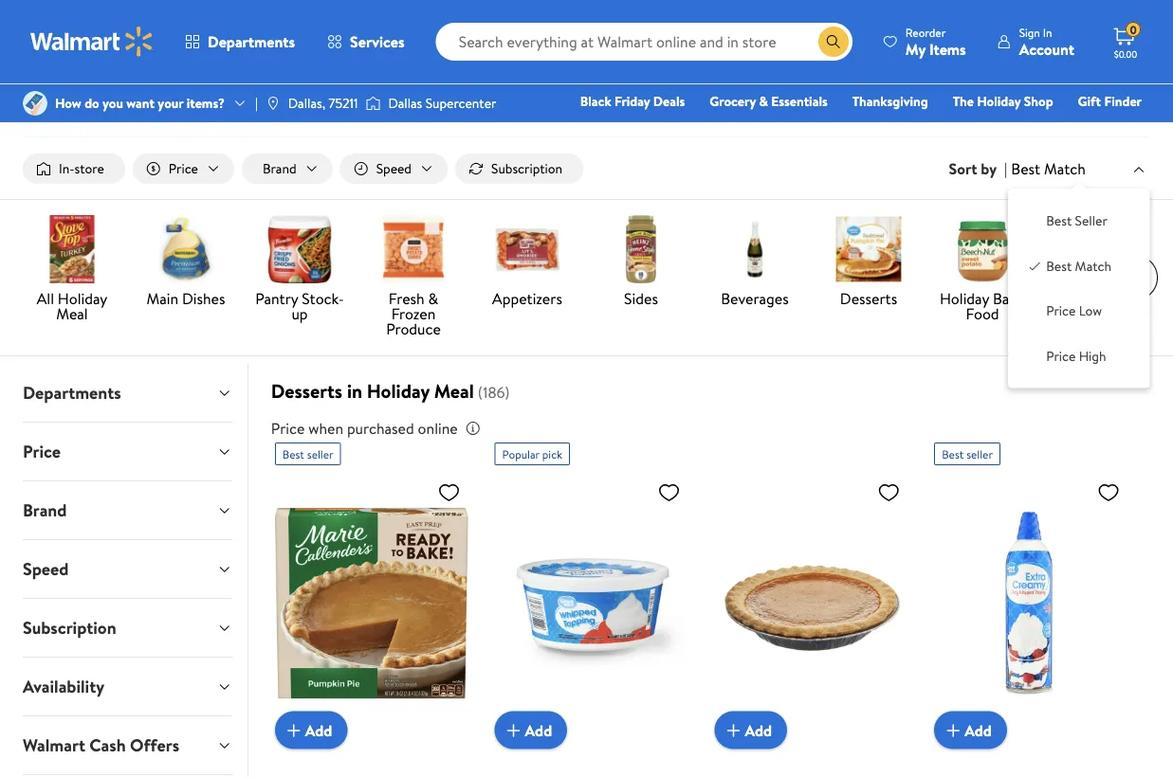 Task type: vqa. For each thing, say whether or not it's contained in the screenshot.
seller corresponding to Great Value Extra Creamy Dairy Whipped Topping, 13 oz image
yes



Task type: locate. For each thing, give the bounding box(es) containing it.
add to cart image
[[502, 720, 525, 742], [942, 720, 965, 742]]

1 horizontal spatial brand
[[263, 159, 297, 178]]

holiday up one
[[977, 92, 1021, 111]]

2 horizontal spatial meal
[[434, 378, 474, 405]]

 image
[[23, 91, 47, 116]]

0 vertical spatial desserts link
[[383, 51, 433, 70]]

desserts down "thanksgiving desserts" image in the top right of the page
[[840, 288, 898, 309]]

sides link
[[592, 215, 691, 310]]

seasonal grocery link
[[72, 51, 172, 70]]

0 horizontal spatial add to cart image
[[502, 720, 525, 742]]

| inside sort and filter section element
[[1005, 158, 1008, 179]]

subscription up "thanksgiving appetizers" image
[[491, 159, 563, 178]]

holiday left baby
[[940, 288, 990, 309]]

freshness guaranteed 8 inch pumpkin pie image
[[715, 473, 908, 735]]

2 vertical spatial desserts
[[271, 378, 343, 405]]

speed inside tab
[[23, 558, 69, 582]]

subscription up availability
[[23, 617, 116, 640]]

thanksgiving main dishes image
[[152, 215, 220, 284]]

all thanksgiving image
[[38, 215, 106, 284]]

add to cart image for freshness guaranteed 8 inch pumpkin pie image on the bottom of page
[[722, 720, 745, 742]]

1 vertical spatial speed button
[[8, 541, 247, 599]]

fresh
[[389, 288, 425, 309]]

meal left the "(186)"
[[434, 378, 474, 405]]

online
[[418, 418, 458, 439]]

0 horizontal spatial grocery
[[125, 51, 172, 70]]

& inside fresh & frozen produce
[[428, 288, 438, 309]]

1 horizontal spatial grocery
[[710, 92, 756, 111]]

ad disclaimer and feedback for skylinedisplayad image
[[1136, 99, 1151, 114]]

3 add from the left
[[745, 720, 772, 741]]

subscription button
[[8, 600, 247, 657]]

 image for dallas supercenter
[[366, 94, 381, 113]]

brand tab
[[8, 482, 247, 540]]

0 vertical spatial |
[[255, 94, 258, 112]]

price button down your
[[133, 154, 234, 184]]

home link
[[787, 118, 839, 138]]

0 horizontal spatial seller
[[307, 446, 334, 463]]

price button down departments tab on the left
[[8, 423, 247, 481]]

thanksgiving appetizers image
[[493, 215, 562, 284]]

/ up your
[[180, 51, 185, 70]]

0 horizontal spatial speed
[[23, 558, 69, 582]]

1 / from the left
[[60, 51, 65, 70]]

0 horizontal spatial best seller
[[282, 446, 334, 463]]

Walmart Site-Wide search field
[[436, 23, 853, 61]]

0 vertical spatial shop
[[1024, 92, 1054, 111]]

1 horizontal spatial seller
[[967, 446, 993, 463]]

seller
[[307, 446, 334, 463], [967, 446, 993, 463]]

brand button
[[242, 154, 333, 184], [8, 482, 247, 540]]

1 best seller from the left
[[282, 446, 334, 463]]

match down debit at the top
[[1044, 158, 1086, 179]]

2 add from the left
[[525, 720, 552, 741]]

add to cart image for best
[[942, 720, 965, 742]]

0 horizontal spatial food
[[23, 51, 52, 70]]

speed inside sort and filter section element
[[376, 159, 412, 178]]

price inside sort and filter section element
[[169, 159, 198, 178]]

4 add button from the left
[[935, 712, 1007, 750]]

1 vertical spatial meal
[[56, 304, 88, 325]]

0 horizontal spatial departments
[[23, 381, 121, 405]]

holiday inside holiday baby food
[[940, 288, 990, 309]]

|
[[255, 94, 258, 112], [1005, 158, 1008, 179]]

items
[[930, 38, 966, 59]]

1 add from the left
[[305, 720, 332, 741]]

finder
[[1105, 92, 1142, 111]]

0 vertical spatial departments button
[[169, 19, 311, 65]]

1 vertical spatial brand
[[23, 499, 67, 523]]

1 horizontal spatial meal
[[335, 51, 363, 70]]

fashion
[[855, 119, 899, 137]]

brand button up speed tab
[[8, 482, 247, 540]]

kitchen & dining link
[[1047, 215, 1146, 325]]

speed button down dallas
[[340, 154, 448, 184]]

walmart cash offers button
[[8, 717, 247, 775]]

baby
[[993, 288, 1025, 309]]

registry
[[924, 119, 972, 137]]

sort and filter section element
[[0, 138, 1173, 199]]

1 horizontal spatial desserts link
[[820, 215, 918, 310]]

1 vertical spatial best match
[[1047, 257, 1112, 275]]

3 add button from the left
[[715, 712, 787, 750]]

availability
[[23, 676, 104, 699]]

price high
[[1047, 347, 1107, 365]]

price inside price tab
[[23, 440, 61, 464]]

1 vertical spatial departments
[[23, 381, 121, 405]]

my
[[906, 38, 926, 59]]

2 add to cart image from the left
[[942, 720, 965, 742]]

holiday inside all holiday meal
[[58, 288, 107, 309]]

& inside kitchen & dining
[[1119, 288, 1129, 309]]

1 horizontal spatial departments
[[208, 31, 295, 52]]

price button inside sort and filter section element
[[133, 154, 234, 184]]

desserts up dallas
[[383, 51, 433, 70]]

desserts link
[[383, 51, 433, 70], [820, 215, 918, 310]]

pantry stock- up link
[[250, 215, 349, 325]]

0 horizontal spatial desserts
[[271, 378, 343, 405]]

meal up 75211
[[335, 51, 363, 70]]

stock-
[[302, 288, 344, 309]]

subscription tab
[[8, 600, 247, 657]]

sign in to add to favorites list, freshness guaranteed 8 inch pumpkin pie image
[[878, 481, 900, 505]]

thanksgiving beverages image
[[721, 215, 789, 284]]

add for marie callender's pumpkin pie, 36 oz (frozen) image
[[305, 720, 332, 741]]

grocery & essentials
[[710, 92, 828, 111]]

1 horizontal spatial &
[[759, 92, 768, 111]]

4 add from the left
[[965, 720, 992, 741]]

option group
[[1024, 204, 1135, 373]]

in-
[[59, 159, 74, 178]]

best seller
[[1047, 212, 1108, 230]]

2 horizontal spatial food
[[966, 304, 999, 325]]

1 horizontal spatial subscription
[[491, 159, 563, 178]]

thanksgiving pantry stock-up image
[[266, 215, 334, 284]]

speed button up the subscription tab
[[8, 541, 247, 599]]

/ left holiday meal link
[[276, 51, 281, 70]]

add button for freshness guaranteed 8 inch pumpkin pie image on the bottom of page
[[715, 712, 787, 750]]

add for freshness guaranteed 8 inch pumpkin pie image on the bottom of page
[[745, 720, 772, 741]]

shop
[[1024, 92, 1054, 111], [742, 119, 771, 137]]

dallas supercenter
[[388, 94, 497, 112]]

departments up items?
[[208, 31, 295, 52]]

holiday right all
[[58, 288, 107, 309]]

0 vertical spatial meal
[[335, 51, 363, 70]]

you
[[102, 94, 123, 112]]

food / seasonal grocery / holiday food / holiday meal / desserts
[[23, 51, 433, 70]]

0 vertical spatial brand
[[263, 159, 297, 178]]

black friday deals link
[[572, 91, 694, 111]]

 image right 75211
[[366, 94, 381, 113]]

walmart cash offers tab
[[8, 717, 247, 775]]

Best Match radio
[[1028, 257, 1043, 272]]

/
[[60, 51, 65, 70], [180, 51, 185, 70], [276, 51, 281, 70], [370, 51, 375, 70]]

1 horizontal spatial add to cart image
[[722, 720, 745, 742]]

0 horizontal spatial  image
[[265, 96, 281, 111]]

sign
[[1020, 24, 1040, 40]]

account
[[1020, 38, 1075, 59]]

sign in to add to favorites list, marie callender's pumpkin pie, 36 oz (frozen) image
[[438, 481, 461, 505]]

toy shop
[[719, 119, 771, 137]]

2 horizontal spatial desserts
[[840, 288, 898, 309]]

1 vertical spatial subscription
[[23, 617, 116, 640]]

& right fresh
[[428, 288, 438, 309]]

the holiday shop
[[953, 92, 1054, 111]]

departments button
[[169, 19, 311, 65], [8, 364, 247, 422]]

0 horizontal spatial shop
[[742, 119, 771, 137]]

availability button
[[8, 658, 247, 716]]

& for dining
[[1119, 288, 1129, 309]]

2 horizontal spatial &
[[1119, 288, 1129, 309]]

0 vertical spatial match
[[1044, 158, 1086, 179]]

departments up price tab
[[23, 381, 121, 405]]

dining
[[1075, 304, 1118, 325]]

food left seasonal at the left
[[23, 51, 52, 70]]

price
[[169, 159, 198, 178], [1047, 302, 1076, 320], [1047, 347, 1076, 365], [271, 418, 305, 439], [23, 440, 61, 464]]

all holiday meal
[[37, 288, 107, 325]]

1 horizontal spatial shop
[[1024, 92, 1054, 111]]

2 best seller from the left
[[942, 446, 993, 463]]

2 add to cart image from the left
[[722, 720, 745, 742]]

up
[[292, 304, 308, 325]]

best match down debit at the top
[[1012, 158, 1086, 179]]

low
[[1079, 302, 1102, 320]]

1 horizontal spatial add to cart image
[[942, 720, 965, 742]]

0 horizontal spatial speed button
[[8, 541, 247, 599]]

add button
[[275, 712, 348, 750], [495, 712, 567, 750], [715, 712, 787, 750], [935, 712, 1007, 750]]

 image left dallas,
[[265, 96, 281, 111]]

0 horizontal spatial desserts link
[[383, 51, 433, 70]]

2 / from the left
[[180, 51, 185, 70]]

store
[[74, 159, 104, 178]]

shop right toy
[[742, 119, 771, 137]]

grocery & essentials link
[[701, 91, 836, 111]]

best inside popup button
[[1012, 158, 1041, 179]]

1 add to cart image from the left
[[282, 720, 305, 742]]

match up kitchen
[[1075, 257, 1112, 275]]

1 vertical spatial grocery
[[710, 92, 756, 111]]

match
[[1044, 158, 1086, 179], [1075, 257, 1112, 275]]

& up toy shop link
[[759, 92, 768, 111]]

0 horizontal spatial meal
[[56, 304, 88, 325]]

grocery up toy
[[710, 92, 756, 111]]

0 horizontal spatial subscription
[[23, 617, 116, 640]]

0 vertical spatial price button
[[133, 154, 234, 184]]

sort by |
[[949, 158, 1008, 179]]

desserts up when
[[271, 378, 343, 405]]

1 horizontal spatial desserts
[[383, 51, 433, 70]]

0 horizontal spatial &
[[428, 288, 438, 309]]

thanksgiving desserts image
[[835, 215, 903, 284]]

add
[[305, 720, 332, 741], [525, 720, 552, 741], [745, 720, 772, 741], [965, 720, 992, 741]]

2 seller from the left
[[967, 446, 993, 463]]

75211
[[329, 94, 358, 112]]

sponsored
[[1080, 98, 1132, 114]]

1 add to cart image from the left
[[502, 720, 525, 742]]

0 vertical spatial speed
[[376, 159, 412, 178]]

seller for great value extra creamy dairy whipped topping, 13 oz image
[[967, 446, 993, 463]]

holiday meal link
[[288, 51, 363, 70]]

1 horizontal spatial speed button
[[340, 154, 448, 184]]

electronics
[[630, 119, 695, 137]]

price for price high
[[1047, 347, 1076, 365]]

main dishes link
[[137, 215, 235, 310]]

| right by
[[1005, 158, 1008, 179]]

| down holiday food link at the top of the page
[[255, 94, 258, 112]]

frozen
[[391, 304, 436, 325]]

1 vertical spatial desserts link
[[820, 215, 918, 310]]

supercenter
[[426, 94, 497, 112]]

1 vertical spatial shop
[[742, 119, 771, 137]]

price when purchased online
[[271, 418, 458, 439]]

 image
[[366, 94, 381, 113], [265, 96, 281, 111]]

0 horizontal spatial |
[[255, 94, 258, 112]]

(186)
[[478, 382, 510, 403]]

1 vertical spatial |
[[1005, 158, 1008, 179]]

pantry stock- up
[[255, 288, 344, 325]]

food link
[[23, 51, 52, 70]]

best match up kitchen
[[1047, 257, 1112, 275]]

add to cart image for popular
[[502, 720, 525, 742]]

0 horizontal spatial brand
[[23, 499, 67, 523]]

the holiday shop link
[[945, 91, 1062, 111]]

1 seller from the left
[[307, 446, 334, 463]]

high
[[1079, 347, 1107, 365]]

add button for great value extra creamy dairy whipped topping, 13 oz image
[[935, 712, 1007, 750]]

brand
[[263, 159, 297, 178], [23, 499, 67, 523]]

brand button inside sort and filter section element
[[242, 154, 333, 184]]

in
[[1043, 24, 1052, 40]]

/ right holiday meal link
[[370, 51, 375, 70]]

2 add button from the left
[[495, 712, 567, 750]]

match inside best match popup button
[[1044, 158, 1086, 179]]

offers
[[130, 734, 179, 758]]

holiday up purchased on the left bottom
[[367, 378, 430, 405]]

subscription inside subscription button
[[491, 159, 563, 178]]

shop up debit at the top
[[1024, 92, 1054, 111]]

0 horizontal spatial add to cart image
[[282, 720, 305, 742]]

& right dining
[[1119, 288, 1129, 309]]

subscription
[[491, 159, 563, 178], [23, 617, 116, 640]]

/ right food link
[[60, 51, 65, 70]]

thanksgiving sides image
[[607, 215, 675, 284]]

food down holiday baby food image
[[966, 304, 999, 325]]

popular
[[502, 446, 540, 463]]

food left holiday meal link
[[239, 51, 268, 70]]

seller
[[1075, 212, 1108, 230]]

departments
[[208, 31, 295, 52], [23, 381, 121, 405]]

0 vertical spatial subscription
[[491, 159, 563, 178]]

brand button down dallas,
[[242, 154, 333, 184]]

grocery up the want
[[125, 51, 172, 70]]

meal right all
[[56, 304, 88, 325]]

best match inside option group
[[1047, 257, 1112, 275]]

add to cart image for marie callender's pumpkin pie, 36 oz (frozen) image
[[282, 720, 305, 742]]

1 vertical spatial departments button
[[8, 364, 247, 422]]

gift finder link
[[1070, 91, 1151, 111]]

1 horizontal spatial  image
[[366, 94, 381, 113]]

1 add button from the left
[[275, 712, 348, 750]]

price tab
[[8, 423, 247, 481]]

sides
[[624, 288, 658, 309]]

add to cart image
[[282, 720, 305, 742], [722, 720, 745, 742]]

holiday up items?
[[193, 51, 236, 70]]

1 horizontal spatial |
[[1005, 158, 1008, 179]]

departments button up items?
[[169, 19, 311, 65]]

1 horizontal spatial speed
[[376, 159, 412, 178]]

how do you want your items?
[[55, 94, 225, 112]]

1 vertical spatial speed
[[23, 558, 69, 582]]

0 vertical spatial best match
[[1012, 158, 1086, 179]]

0 vertical spatial brand button
[[242, 154, 333, 184]]

departments button up price tab
[[8, 364, 247, 422]]

2 vertical spatial meal
[[434, 378, 474, 405]]

1 vertical spatial desserts
[[840, 288, 898, 309]]

1 horizontal spatial best seller
[[942, 446, 993, 463]]



Task type: describe. For each thing, give the bounding box(es) containing it.
main dishes
[[147, 288, 225, 309]]

produce
[[386, 319, 441, 340]]

dallas, 75211
[[288, 94, 358, 112]]

departments inside tab
[[23, 381, 121, 405]]

price for price when purchased online
[[271, 418, 305, 439]]

kitchen & dining image
[[1062, 215, 1131, 284]]

appetizers
[[492, 288, 562, 309]]

Search search field
[[436, 23, 853, 61]]

cash
[[89, 734, 126, 758]]

seasonal
[[72, 51, 122, 70]]

1 horizontal spatial food
[[239, 51, 268, 70]]

in
[[347, 378, 362, 405]]

toy
[[719, 119, 739, 137]]

add button for the great value frozen whipped topping, 8 oz container (frozen) "image"
[[495, 712, 567, 750]]

holiday baby food image
[[949, 215, 1017, 284]]

dallas,
[[288, 94, 325, 112]]

dallas
[[388, 94, 422, 112]]

brand inside tab
[[23, 499, 67, 523]]

gift
[[1078, 92, 1101, 111]]

food inside holiday baby food
[[966, 304, 999, 325]]

beverages
[[721, 288, 789, 309]]

thanksgiving
[[853, 92, 928, 111]]

best seller for great value extra creamy dairy whipped topping, 13 oz image
[[942, 446, 993, 463]]

option group containing best seller
[[1024, 204, 1135, 373]]

items?
[[187, 94, 225, 112]]

home
[[796, 119, 830, 137]]

best seller for marie callender's pumpkin pie, 36 oz (frozen) image
[[282, 446, 334, 463]]

grocery inside grocery & essentials link
[[710, 92, 756, 111]]

 image for dallas, 75211
[[265, 96, 281, 111]]

beverages link
[[706, 215, 804, 310]]

sign in account
[[1020, 24, 1075, 59]]

one debit link
[[988, 118, 1069, 138]]

services button
[[311, 19, 421, 65]]

3 / from the left
[[276, 51, 281, 70]]

price low
[[1047, 302, 1102, 320]]

purchased
[[347, 418, 414, 439]]

search icon image
[[826, 34, 841, 49]]

reorder
[[906, 24, 946, 40]]

gift finder electronics
[[630, 92, 1142, 137]]

brand inside sort and filter section element
[[263, 159, 297, 178]]

do
[[85, 94, 99, 112]]

walmart+ link
[[1077, 118, 1151, 138]]

best match button
[[1008, 156, 1151, 181]]

0 vertical spatial desserts
[[383, 51, 433, 70]]

pick
[[542, 446, 562, 463]]

thanksgiving link
[[844, 91, 937, 111]]

holiday baby food
[[940, 288, 1025, 325]]

best match inside popup button
[[1012, 158, 1086, 179]]

& for frozen
[[428, 288, 438, 309]]

seller for marie callender's pumpkin pie, 36 oz (frozen) image
[[307, 446, 334, 463]]

great value frozen whipped topping, 8 oz container (frozen) image
[[495, 473, 688, 735]]

thanksgiving fresh & frozen produce image
[[379, 215, 448, 284]]

reorder my items
[[906, 24, 966, 59]]

marie callender's pumpkin pie, 36 oz (frozen) image
[[275, 473, 468, 735]]

great value extra creamy dairy whipped topping, 13 oz image
[[935, 473, 1128, 735]]

subscription button
[[455, 154, 584, 184]]

4 / from the left
[[370, 51, 375, 70]]

sign in to add to favorites list, great value extra creamy dairy whipped topping, 13 oz image
[[1098, 481, 1120, 505]]

all
[[37, 288, 54, 309]]

how
[[55, 94, 81, 112]]

departments tab
[[8, 364, 247, 422]]

1 vertical spatial match
[[1075, 257, 1112, 275]]

holiday baby food link
[[933, 215, 1032, 325]]

speed tab
[[8, 541, 247, 599]]

walmart image
[[30, 27, 154, 57]]

add for great value extra creamy dairy whipped topping, 13 oz image
[[965, 720, 992, 741]]

one
[[997, 119, 1025, 137]]

0 vertical spatial departments
[[208, 31, 295, 52]]

holiday food link
[[193, 51, 268, 70]]

walmart
[[23, 734, 85, 758]]

deals
[[653, 92, 685, 111]]

holiday up dallas,
[[288, 51, 332, 70]]

fresh & frozen produce link
[[364, 215, 463, 341]]

desserts for desserts
[[840, 288, 898, 309]]

1 vertical spatial price button
[[8, 423, 247, 481]]

toy shop link
[[711, 118, 779, 138]]

sort
[[949, 158, 978, 179]]

1 vertical spatial brand button
[[8, 482, 247, 540]]

kitchen
[[1065, 288, 1115, 309]]

walmart+
[[1086, 119, 1142, 137]]

desserts for desserts in holiday meal (186)
[[271, 378, 343, 405]]

when
[[308, 418, 343, 439]]

black friday deals
[[580, 92, 685, 111]]

debit
[[1028, 119, 1061, 137]]

availability tab
[[8, 658, 247, 716]]

kitchen & dining
[[1065, 288, 1129, 325]]

add for the great value frozen whipped topping, 8 oz container (frozen) "image"
[[525, 720, 552, 741]]

pantry
[[255, 288, 298, 309]]

appetizers link
[[478, 215, 577, 310]]

price for price low
[[1047, 302, 1076, 320]]

0 vertical spatial grocery
[[125, 51, 172, 70]]

& for essentials
[[759, 92, 768, 111]]

next slide for chipmodulewithimages list image
[[1113, 255, 1158, 301]]

registry link
[[915, 118, 981, 138]]

0
[[1130, 22, 1137, 38]]

all holiday meal link
[[23, 215, 121, 325]]

electronics link
[[622, 118, 703, 138]]

legal information image
[[466, 421, 481, 436]]

one debit
[[997, 119, 1061, 137]]

add button for marie callender's pumpkin pie, 36 oz (frozen) image
[[275, 712, 348, 750]]

$0.00
[[1114, 47, 1138, 60]]

sign in to add to favorites list, great value frozen whipped topping, 8 oz container (frozen) image
[[658, 481, 681, 505]]

desserts in holiday meal (186)
[[271, 378, 510, 405]]

0 vertical spatial speed button
[[340, 154, 448, 184]]

main
[[147, 288, 179, 309]]

by
[[981, 158, 997, 179]]

fashion link
[[846, 118, 908, 138]]

black
[[580, 92, 612, 111]]

in-store button
[[23, 154, 125, 184]]

subscription inside subscription dropdown button
[[23, 617, 116, 640]]

popular pick
[[502, 446, 562, 463]]

meal inside all holiday meal
[[56, 304, 88, 325]]

walmart cash offers
[[23, 734, 179, 758]]



